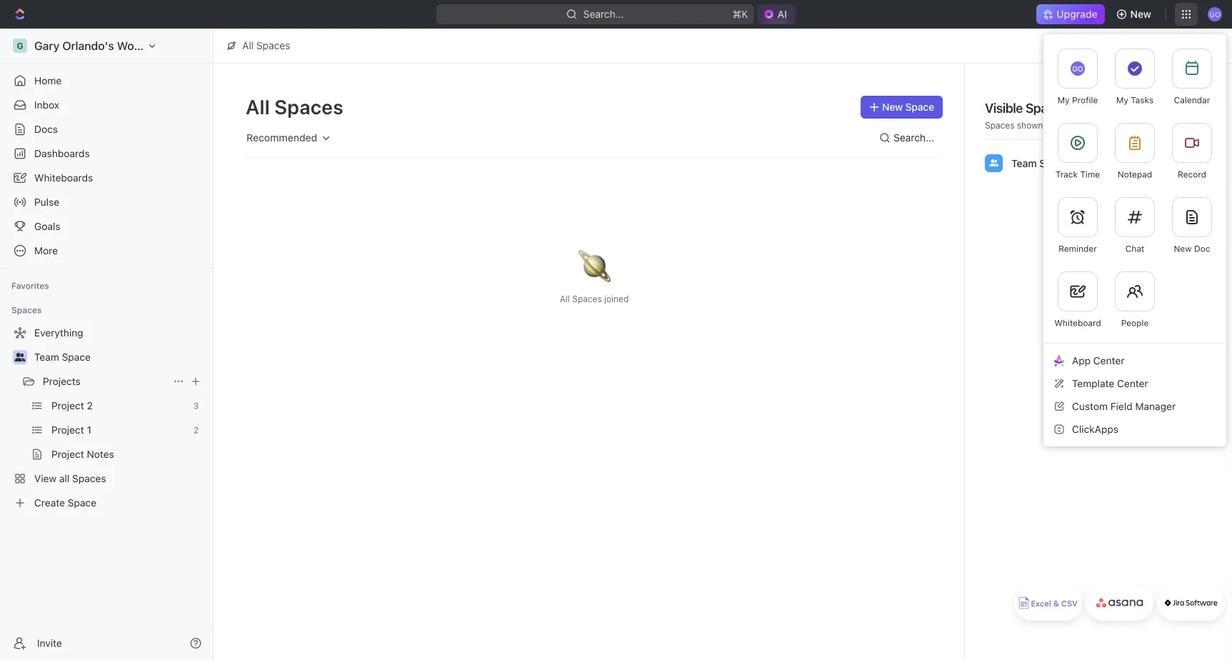 Task type: vqa. For each thing, say whether or not it's contained in the screenshot.
the rightmost New
yes



Task type: locate. For each thing, give the bounding box(es) containing it.
0 vertical spatial team
[[1011, 157, 1037, 169]]

center up the template center
[[1093, 355, 1125, 366]]

manager
[[1135, 400, 1176, 412]]

space
[[905, 101, 934, 113], [1040, 157, 1069, 169], [62, 351, 91, 363]]

2 vertical spatial all
[[560, 294, 570, 304]]

2 horizontal spatial new
[[1174, 244, 1192, 254]]

track time button
[[1049, 114, 1106, 189]]

inbox
[[34, 99, 59, 111]]

docs link
[[6, 118, 207, 141]]

upgrade
[[1057, 8, 1098, 20]]

new
[[1130, 8, 1151, 20], [882, 101, 903, 113], [1174, 244, 1192, 254]]

reminder
[[1059, 244, 1097, 254]]

people button
[[1106, 263, 1164, 337]]

record
[[1178, 169, 1206, 179]]

team right user group icon on the left bottom of the page
[[34, 351, 59, 363]]

search... button
[[874, 126, 943, 149]]

new button
[[1110, 3, 1160, 26]]

team space link
[[34, 346, 204, 369]]

template center
[[1072, 377, 1148, 389]]

custom
[[1072, 400, 1108, 412]]

goals
[[34, 220, 60, 232]]

1 vertical spatial team space
[[34, 351, 91, 363]]

upgrade link
[[1037, 4, 1105, 24]]

my inside button
[[1116, 95, 1129, 105]]

sidebar.
[[1091, 120, 1123, 130]]

my left tasks
[[1116, 95, 1129, 105]]

app
[[1072, 355, 1091, 366]]

1 vertical spatial new
[[882, 101, 903, 113]]

0 vertical spatial team space
[[1011, 157, 1069, 169]]

favorites button
[[6, 277, 55, 294]]

new up search... button
[[882, 101, 903, 113]]

record button
[[1164, 114, 1221, 189]]

team right user group image
[[1011, 157, 1037, 169]]

tree containing team space
[[6, 321, 207, 514]]

new left the doc
[[1174, 244, 1192, 254]]

1 my from the left
[[1058, 95, 1070, 105]]

1 horizontal spatial search...
[[894, 132, 934, 144]]

team
[[1011, 157, 1037, 169], [34, 351, 59, 363]]

space up search... button
[[905, 101, 934, 113]]

search...
[[583, 8, 624, 20], [894, 132, 934, 144]]

people
[[1121, 318, 1149, 328]]

0 horizontal spatial team
[[34, 351, 59, 363]]

space up track
[[1040, 157, 1069, 169]]

0 vertical spatial new
[[1130, 8, 1151, 20]]

center for template center
[[1117, 377, 1148, 389]]

0 horizontal spatial team space
[[34, 351, 91, 363]]

center inside button
[[1093, 355, 1125, 366]]

go
[[1072, 64, 1083, 73]]

all spaces
[[242, 40, 290, 51], [246, 95, 344, 118]]

tree
[[6, 321, 207, 514]]

team space up 'projects'
[[34, 351, 91, 363]]

new doc button
[[1164, 189, 1221, 263]]

my
[[1058, 95, 1070, 105], [1116, 95, 1129, 105]]

tree inside 'sidebar' navigation
[[6, 321, 207, 514]]

1 horizontal spatial my
[[1116, 95, 1129, 105]]

0 horizontal spatial space
[[62, 351, 91, 363]]

sidebar navigation
[[0, 29, 214, 660]]

2 vertical spatial space
[[62, 351, 91, 363]]

chat
[[1125, 244, 1145, 254]]

1 vertical spatial team
[[34, 351, 59, 363]]

0 horizontal spatial new
[[882, 101, 903, 113]]

dashboards link
[[6, 142, 207, 165]]

custom field manager
[[1072, 400, 1176, 412]]

inbox link
[[6, 94, 207, 116]]

chat button
[[1106, 189, 1164, 263]]

calendar button
[[1164, 40, 1221, 114]]

center inside button
[[1117, 377, 1148, 389]]

0 vertical spatial space
[[905, 101, 934, 113]]

1 horizontal spatial team space
[[1011, 157, 1069, 169]]

whiteboard
[[1054, 318, 1101, 328]]

time
[[1080, 169, 1100, 179]]

0 vertical spatial center
[[1093, 355, 1125, 366]]

whiteboards link
[[6, 166, 207, 189]]

search... inside button
[[894, 132, 934, 144]]

2 vertical spatial new
[[1174, 244, 1192, 254]]

your
[[1055, 120, 1073, 130]]

team space up track
[[1011, 157, 1069, 169]]

home
[[34, 75, 62, 86]]

joined
[[604, 294, 629, 304]]

center down app center button
[[1117, 377, 1148, 389]]

csv
[[1061, 599, 1078, 608]]

spaces
[[256, 40, 290, 51], [274, 95, 344, 118], [1026, 100, 1068, 115], [985, 120, 1015, 130], [572, 294, 602, 304], [11, 305, 42, 315]]

1 horizontal spatial new
[[1130, 8, 1151, 20]]

invite
[[37, 637, 62, 649]]

new up my tasks button
[[1130, 8, 1151, 20]]

app center
[[1072, 355, 1125, 366]]

template
[[1072, 377, 1114, 389]]

reminder button
[[1049, 189, 1106, 263]]

2 horizontal spatial space
[[1040, 157, 1069, 169]]

0 vertical spatial all
[[242, 40, 254, 51]]

my left the profile
[[1058, 95, 1070, 105]]

field
[[1111, 400, 1133, 412]]

2 my from the left
[[1116, 95, 1129, 105]]

docs
[[34, 123, 58, 135]]

team space inside tree
[[34, 351, 91, 363]]

user group image
[[989, 159, 998, 167]]

team space
[[1011, 157, 1069, 169], [34, 351, 91, 363]]

0 vertical spatial search...
[[583, 8, 624, 20]]

all
[[242, 40, 254, 51], [246, 95, 270, 118], [560, 294, 570, 304]]

0 vertical spatial all spaces
[[242, 40, 290, 51]]

pulse link
[[6, 191, 207, 214]]

1 vertical spatial search...
[[894, 132, 934, 144]]

new space button
[[861, 96, 943, 119]]

profile
[[1072, 95, 1098, 105]]

center
[[1093, 355, 1125, 366], [1117, 377, 1148, 389]]

excel & csv
[[1031, 599, 1078, 608]]

space up 'projects'
[[62, 351, 91, 363]]

1 vertical spatial center
[[1117, 377, 1148, 389]]

new for new
[[1130, 8, 1151, 20]]

space inside button
[[905, 101, 934, 113]]

0 horizontal spatial my
[[1058, 95, 1070, 105]]

notepad button
[[1106, 114, 1164, 189]]

1 horizontal spatial space
[[905, 101, 934, 113]]

user group image
[[15, 353, 25, 361]]



Task type: describe. For each thing, give the bounding box(es) containing it.
favorites
[[11, 281, 49, 291]]

center for app center
[[1093, 355, 1125, 366]]

app center button
[[1049, 349, 1221, 372]]

my profile
[[1058, 95, 1098, 105]]

clickapps button
[[1049, 418, 1221, 441]]

projects
[[43, 375, 81, 387]]

projects link
[[43, 370, 167, 393]]

my for my profile
[[1058, 95, 1070, 105]]

whiteboards
[[34, 172, 93, 184]]

left
[[1075, 120, 1089, 130]]

excel
[[1031, 599, 1051, 608]]

team inside 'sidebar' navigation
[[34, 351, 59, 363]]

new for new doc
[[1174, 244, 1192, 254]]

template center button
[[1049, 372, 1221, 395]]

home link
[[6, 69, 207, 92]]

my for my tasks
[[1116, 95, 1129, 105]]

dashboards
[[34, 148, 90, 159]]

space inside tree
[[62, 351, 91, 363]]

custom field manager button
[[1049, 395, 1221, 418]]

clickapps
[[1072, 423, 1119, 435]]

visible
[[985, 100, 1023, 115]]

shown
[[1017, 120, 1043, 130]]

pulse
[[34, 196, 59, 208]]

tasks
[[1131, 95, 1154, 105]]

1 vertical spatial space
[[1040, 157, 1069, 169]]

visible spaces spaces shown in your left sidebar.
[[985, 100, 1123, 130]]

calendar
[[1174, 95, 1210, 105]]

goals link
[[6, 215, 207, 238]]

track time
[[1056, 169, 1100, 179]]

my tasks button
[[1106, 40, 1164, 114]]

my tasks
[[1116, 95, 1154, 105]]

&
[[1053, 599, 1059, 608]]

1 vertical spatial all
[[246, 95, 270, 118]]

excel & csv link
[[1014, 585, 1082, 621]]

new for new space
[[882, 101, 903, 113]]

track
[[1056, 169, 1078, 179]]

⌘k
[[733, 8, 748, 20]]

in
[[1045, 120, 1053, 130]]

0 horizontal spatial search...
[[583, 8, 624, 20]]

all spaces joined
[[560, 294, 629, 304]]

whiteboard button
[[1049, 263, 1106, 337]]

1 vertical spatial all spaces
[[246, 95, 344, 118]]

1 horizontal spatial team
[[1011, 157, 1037, 169]]

doc
[[1194, 244, 1210, 254]]

new space
[[882, 101, 934, 113]]

notepad
[[1118, 169, 1152, 179]]

spaces inside 'sidebar' navigation
[[11, 305, 42, 315]]

new doc
[[1174, 244, 1210, 254]]



